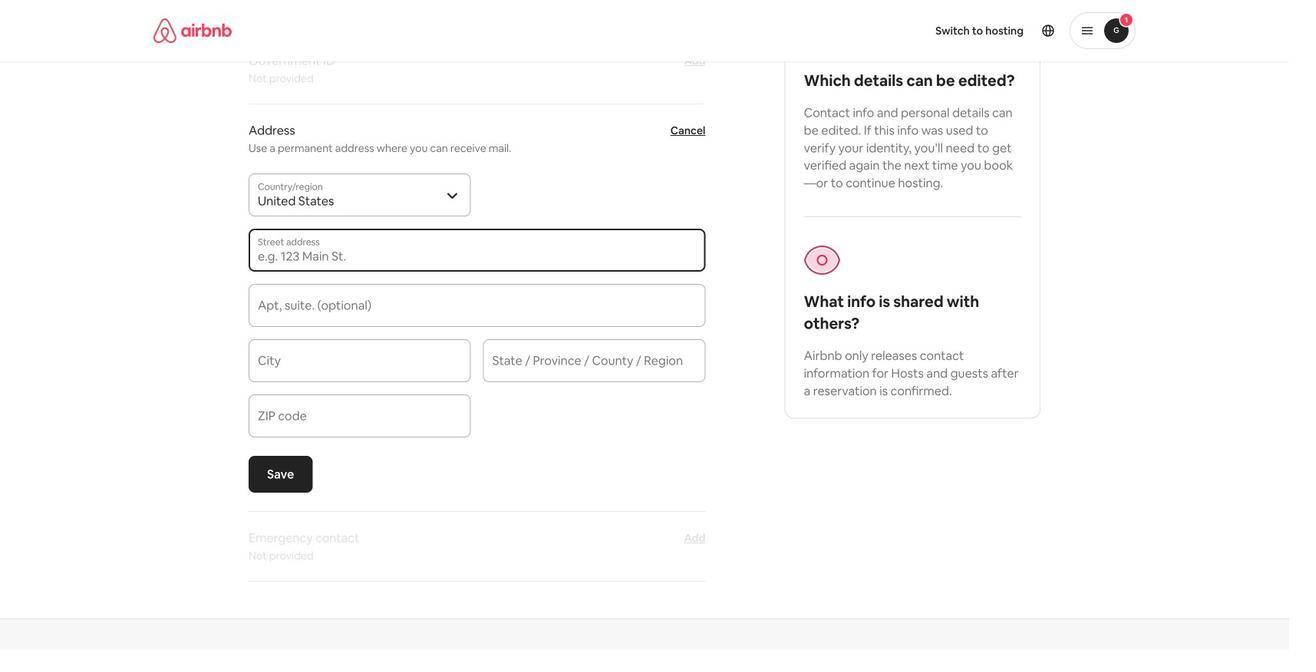 Task type: locate. For each thing, give the bounding box(es) containing it.
e.g. 94103 text field
[[258, 415, 462, 430]]

e.g. CA text field
[[493, 359, 696, 375]]

e.g. 123 Main St. field
[[258, 249, 696, 264]]

e.g. San Francisco text field
[[258, 359, 462, 375]]

profile element
[[663, 0, 1136, 61]]

e.g. Apt #7 text field
[[258, 304, 696, 319]]



Task type: vqa. For each thing, say whether or not it's contained in the screenshot.
Architectural
no



